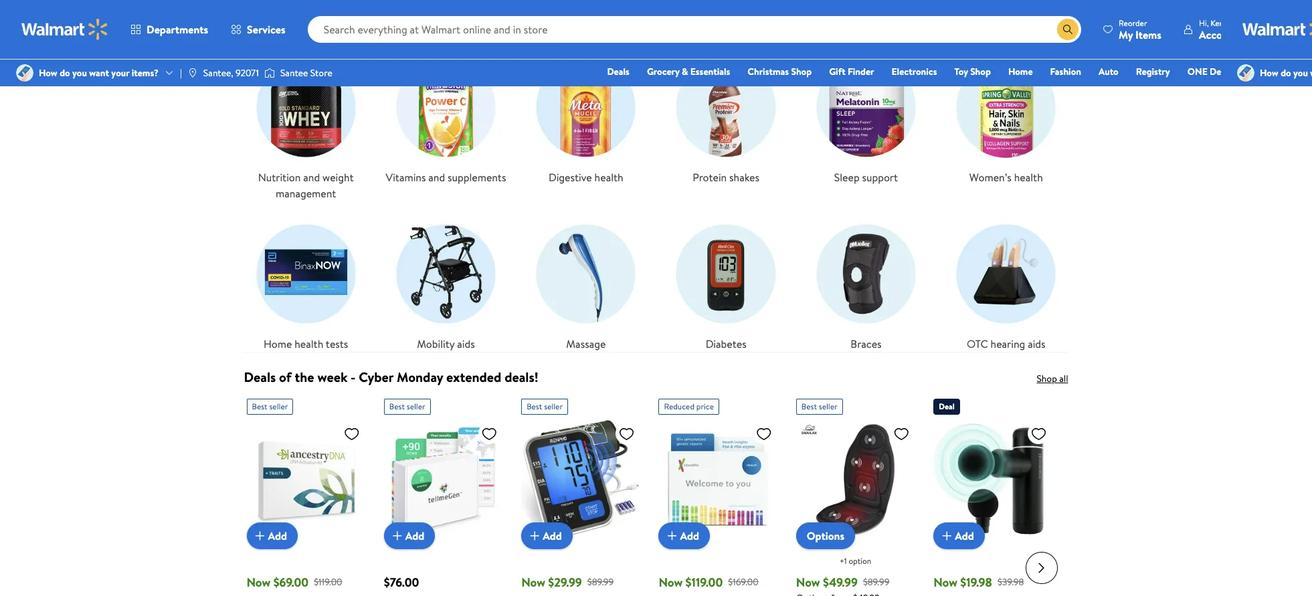 Task type: vqa. For each thing, say whether or not it's contained in the screenshot.
LONG
no



Task type: locate. For each thing, give the bounding box(es) containing it.
medicine right children
[[726, 19, 769, 34]]

nutrition and weight management
[[258, 170, 354, 201]]

$69.00
[[274, 575, 309, 591]]

1 best from the left
[[252, 401, 268, 412]]

0 horizontal spatial shop
[[792, 65, 812, 78]]

0 vertical spatial home
[[1009, 65, 1033, 78]]

$119.00 right $69.00
[[314, 576, 342, 589]]

$178.77
[[1270, 33, 1290, 42]]

1 horizontal spatial home
[[1009, 65, 1033, 78]]

reorder my items
[[1119, 17, 1162, 42]]

0 horizontal spatial management
[[276, 186, 336, 201]]

reduced price
[[664, 401, 714, 412]]

3 add from the left
[[543, 529, 562, 544]]

2 add from the left
[[406, 529, 425, 544]]

christmas
[[748, 65, 789, 78]]

4 add from the left
[[680, 529, 700, 544]]

seller
[[269, 401, 288, 412], [407, 401, 426, 412], [544, 401, 563, 412], [819, 401, 838, 412]]

management
[[427, 19, 487, 34], [276, 186, 336, 201]]

2 aids from the left
[[1028, 337, 1046, 351]]

next slide for product carousel list image
[[1026, 552, 1058, 584]]

and right vitamins
[[429, 170, 445, 185]]

1 horizontal spatial management
[[427, 19, 487, 34]]

2 add to cart image from the left
[[664, 528, 680, 544]]

1 $89.99 from the left
[[588, 576, 614, 589]]

shop
[[792, 65, 812, 78], [971, 65, 991, 78], [1037, 372, 1058, 386]]

5 add button from the left
[[934, 523, 985, 550]]

home
[[1009, 65, 1033, 78], [264, 337, 292, 351]]

and left weight
[[303, 170, 320, 185]]

health left tests
[[295, 337, 324, 351]]

add to favorites list, 23andme health-only service - fsa & hsa eligible (before you buy see important test info below) image
[[756, 426, 772, 442]]

how do you want your items?
[[39, 66, 159, 80]]

and left flu
[[561, 19, 577, 34]]

my
[[1119, 27, 1133, 42]]

3 product group from the left
[[522, 394, 640, 596]]

add to cart image up now $29.99 $89.99
[[527, 528, 543, 544]]

reorder
[[1119, 17, 1148, 28]]

add for now $29.99
[[543, 529, 562, 544]]

add to cart image up now $119.00 $169.00
[[664, 528, 680, 544]]

product group containing now $19.98
[[934, 394, 1053, 596]]

1 vertical spatial deals
[[244, 368, 276, 386]]

1 product group from the left
[[247, 394, 365, 596]]

best for now $49.99
[[802, 401, 817, 412]]

deals!
[[505, 368, 539, 386]]

now
[[247, 575, 271, 591], [522, 575, 546, 591], [659, 575, 683, 591], [796, 575, 820, 591], [934, 575, 958, 591]]

gift
[[830, 65, 846, 78]]

best for now $29.99
[[527, 401, 542, 412]]

grocery & essentials link
[[641, 64, 737, 79]]

3 now from the left
[[659, 575, 683, 591]]

walmart image
[[21, 19, 108, 40]]

+1 option
[[840, 556, 872, 567]]

management right pain
[[427, 19, 487, 34]]

mobility aids
[[417, 337, 475, 351]]

 image
[[16, 64, 33, 82], [187, 68, 198, 78]]

0 horizontal spatial add to cart image
[[252, 528, 268, 544]]

1 now from the left
[[247, 575, 271, 591]]

add for now $69.00
[[268, 529, 287, 544]]

1 horizontal spatial add to cart image
[[664, 528, 680, 544]]

pain
[[405, 19, 424, 34]]

1 horizontal spatial aids
[[1028, 337, 1046, 351]]

1 vertical spatial home
[[264, 337, 292, 351]]

4 best seller from the left
[[802, 401, 838, 412]]

add button up $76.00 at the bottom left of the page
[[384, 523, 435, 550]]

santee, 92071
[[203, 66, 259, 80]]

cyber
[[359, 368, 394, 386]]

one
[[1188, 65, 1208, 78]]

add up now $119.00 $169.00
[[680, 529, 700, 544]]

deals link
[[601, 64, 636, 79]]

and
[[561, 19, 577, 34], [303, 170, 320, 185], [429, 170, 445, 185]]

2 horizontal spatial health
[[1015, 170, 1043, 185]]

1 seller from the left
[[269, 401, 288, 412]]

walmart+ link
[[1245, 64, 1297, 79]]

$119.00 left $169.00
[[686, 575, 723, 591]]

shop right christmas
[[792, 65, 812, 78]]

add to cart image for best
[[389, 528, 406, 544]]

4 seller from the left
[[819, 401, 838, 412]]

women's health link
[[945, 45, 1069, 185]]

gift finder link
[[823, 64, 881, 79]]

add up $76.00 at the bottom left of the page
[[406, 529, 425, 544]]

product group containing now $119.00
[[659, 394, 778, 596]]

3 add button from the left
[[522, 523, 573, 550]]

walmart+
[[1251, 65, 1291, 78]]

0 horizontal spatial add to cart image
[[389, 528, 406, 544]]

1 aids from the left
[[457, 337, 475, 351]]

shop for toy shop
[[971, 65, 991, 78]]

1 horizontal spatial add to cart image
[[527, 528, 543, 544]]

add up $29.99
[[543, 529, 562, 544]]

0 horizontal spatial home
[[264, 337, 292, 351]]

 image right the |
[[187, 68, 198, 78]]

list containing allergy
[[236, 0, 1077, 352]]

aids right hearing
[[1028, 337, 1046, 351]]

deals for deals
[[607, 65, 630, 78]]

options link
[[796, 523, 856, 550]]

aids right mobility
[[457, 337, 475, 351]]

2 product group from the left
[[384, 394, 503, 596]]

want
[[89, 66, 109, 80]]

add button up $19.98
[[934, 523, 985, 550]]

add to cart image up $76.00 at the bottom left of the page
[[389, 528, 406, 544]]

shop right "toy"
[[971, 65, 991, 78]]

deals left of
[[244, 368, 276, 386]]

price
[[697, 401, 714, 412]]

5 add from the left
[[955, 529, 974, 544]]

add to cart image
[[252, 528, 268, 544], [527, 528, 543, 544], [939, 528, 955, 544]]

1 horizontal spatial $89.99
[[863, 576, 890, 589]]

add to cart image for now $69.00
[[252, 528, 268, 544]]

0 horizontal spatial  image
[[16, 64, 33, 82]]

1 horizontal spatial health
[[595, 170, 624, 185]]

4 product group from the left
[[659, 394, 778, 596]]

0 horizontal spatial aids
[[457, 337, 475, 351]]

0 horizontal spatial medicine
[[594, 19, 636, 34]]

deals left grocery
[[607, 65, 630, 78]]

5 now from the left
[[934, 575, 958, 591]]

92071
[[236, 66, 259, 80]]

0 horizontal spatial health
[[295, 337, 324, 351]]

seller for now $29.99
[[544, 401, 563, 412]]

1 horizontal spatial shop
[[971, 65, 991, 78]]

1 add to cart image from the left
[[252, 528, 268, 544]]

 image
[[264, 66, 275, 80]]

$89.99 right $29.99
[[588, 576, 614, 589]]

now $29.99 $89.99
[[522, 575, 614, 591]]

4 best from the left
[[802, 401, 817, 412]]

0 vertical spatial management
[[427, 19, 487, 34]]

first
[[848, 19, 869, 34]]

0 horizontal spatial $119.00
[[314, 576, 342, 589]]

ancestrydna   traits: genetic   traits test, testing kit with 35  genetic traits, dna test kit image
[[247, 420, 365, 539]]

home up of
[[264, 337, 292, 351]]

Search search field
[[308, 16, 1082, 43]]

medicine inside cold and flu medicine link
[[594, 19, 636, 34]]

0 horizontal spatial $89.99
[[588, 576, 614, 589]]

now for now $49.99
[[796, 575, 820, 591]]

1 medicine from the left
[[594, 19, 636, 34]]

add to cart image up now $69.00 $119.00
[[252, 528, 268, 544]]

health for women's
[[1015, 170, 1043, 185]]

1 add button from the left
[[247, 523, 298, 550]]

and for flu
[[561, 19, 577, 34]]

braces link
[[805, 212, 929, 352]]

1 add to cart image from the left
[[389, 528, 406, 544]]

first aid
[[848, 19, 885, 34]]

$119.00
[[686, 575, 723, 591], [314, 576, 342, 589]]

medicine inside children medicine link
[[726, 19, 769, 34]]

best seller for now $29.99
[[527, 401, 563, 412]]

$169.00
[[729, 576, 759, 589]]

add to favorites list, homedics rebound essential percussion massager, cordless, rechargeable image
[[1031, 426, 1047, 442]]

shop left all
[[1037, 372, 1058, 386]]

2 $89.99 from the left
[[863, 576, 890, 589]]

|
[[180, 66, 182, 80]]

add to cart image for reduced
[[664, 528, 680, 544]]

digestive
[[549, 170, 592, 185]]

5 product group from the left
[[796, 394, 915, 596]]

toy shop link
[[949, 64, 997, 79]]

1 best seller from the left
[[252, 401, 288, 412]]

 image left "how"
[[16, 64, 33, 82]]

auto
[[1099, 65, 1119, 78]]

product group
[[247, 394, 365, 596], [384, 394, 503, 596], [522, 394, 640, 596], [659, 394, 778, 596], [796, 394, 915, 596], [934, 394, 1053, 596]]

$89.99 inside the now $49.99 $89.99
[[863, 576, 890, 589]]

2 medicine from the left
[[726, 19, 769, 34]]

$89.99 down option
[[863, 576, 890, 589]]

2 horizontal spatial and
[[561, 19, 577, 34]]

diabetes link
[[664, 212, 788, 352]]

first aid link
[[805, 0, 929, 34]]

1 horizontal spatial and
[[429, 170, 445, 185]]

$89.99
[[588, 576, 614, 589], [863, 576, 890, 589]]

2 seller from the left
[[407, 401, 426, 412]]

$76.00
[[384, 575, 419, 591]]

1 vertical spatial management
[[276, 186, 336, 201]]

deal
[[939, 401, 955, 412]]

3 best seller from the left
[[527, 401, 563, 412]]

add button up $29.99
[[522, 523, 573, 550]]

search icon image
[[1063, 24, 1074, 35]]

health right women's
[[1015, 170, 1043, 185]]

pain management link
[[384, 0, 508, 34]]

items
[[1136, 27, 1162, 42]]

4 add button from the left
[[659, 523, 710, 550]]

0 horizontal spatial deals
[[244, 368, 276, 386]]

2 add to cart image from the left
[[527, 528, 543, 544]]

add to cart image up now $19.98 $39.98
[[939, 528, 955, 544]]

$89.99 inside now $29.99 $89.99
[[588, 576, 614, 589]]

6 product group from the left
[[934, 394, 1053, 596]]

1 horizontal spatial deals
[[607, 65, 630, 78]]

now for now $29.99
[[522, 575, 546, 591]]

best seller for now $49.99
[[802, 401, 838, 412]]

health right digestive
[[595, 170, 624, 185]]

nutrition
[[258, 170, 301, 185]]

best for now $69.00
[[252, 401, 268, 412]]

3 add to cart image from the left
[[939, 528, 955, 544]]

0 horizontal spatial and
[[303, 170, 320, 185]]

3 best from the left
[[527, 401, 542, 412]]

3 seller from the left
[[544, 401, 563, 412]]

1 horizontal spatial medicine
[[726, 19, 769, 34]]

women's
[[970, 170, 1012, 185]]

1 horizontal spatial  image
[[187, 68, 198, 78]]

add button up now $119.00 $169.00
[[659, 523, 710, 550]]

now $19.98 $39.98
[[934, 575, 1024, 591]]

items?
[[132, 66, 159, 80]]

nutrition and weight management link
[[244, 45, 368, 201]]

2 now from the left
[[522, 575, 546, 591]]

list
[[236, 0, 1077, 352]]

add up $19.98
[[955, 529, 974, 544]]

departments
[[147, 22, 208, 37]]

home left the fashion link
[[1009, 65, 1033, 78]]

add button up $69.00
[[247, 523, 298, 550]]

women's health
[[970, 170, 1043, 185]]

product group containing now $29.99
[[522, 394, 640, 596]]

children medicine
[[684, 19, 769, 34]]

your
[[111, 66, 129, 80]]

2 add button from the left
[[384, 523, 435, 550]]

finder
[[848, 65, 875, 78]]

cold
[[536, 19, 558, 34]]

management down nutrition
[[276, 186, 336, 201]]

add to favorites list, ancestrydna   traits: genetic   traits test, testing kit with 35  genetic traits, dna test kit image
[[344, 426, 360, 442]]

4 now from the left
[[796, 575, 820, 591]]

aid
[[872, 19, 885, 34]]

add to cart image
[[389, 528, 406, 544], [664, 528, 680, 544]]

add
[[268, 529, 287, 544], [406, 529, 425, 544], [543, 529, 562, 544], [680, 529, 700, 544], [955, 529, 974, 544]]

0 vertical spatial deals
[[607, 65, 630, 78]]

1 add from the left
[[268, 529, 287, 544]]

medicine right flu
[[594, 19, 636, 34]]

$119.00 inside now $69.00 $119.00
[[314, 576, 342, 589]]

aids
[[457, 337, 475, 351], [1028, 337, 1046, 351]]

2 horizontal spatial add to cart image
[[939, 528, 955, 544]]

add up $69.00
[[268, 529, 287, 544]]

and inside nutrition and weight management
[[303, 170, 320, 185]]



Task type: describe. For each thing, give the bounding box(es) containing it.
add button for now $119.00
[[659, 523, 710, 550]]

one debit link
[[1182, 64, 1239, 79]]

add button for now $69.00
[[247, 523, 298, 550]]

and for supplements
[[429, 170, 445, 185]]

debit
[[1210, 65, 1233, 78]]

add for now $119.00
[[680, 529, 700, 544]]

extended
[[447, 368, 502, 386]]

shop for christmas shop
[[792, 65, 812, 78]]

week
[[318, 368, 348, 386]]

homedics rebound essential percussion massager, cordless, rechargeable image
[[934, 420, 1053, 539]]

 image for santee, 92071
[[187, 68, 198, 78]]

hi, kendall p account
[[1200, 17, 1243, 42]]

now $119.00 $169.00
[[659, 575, 759, 591]]

+1
[[840, 556, 847, 567]]

diabetes
[[706, 337, 747, 351]]

Walmart Site-Wide search field
[[308, 16, 1082, 43]]

$39.98
[[998, 576, 1024, 589]]

fashion
[[1051, 65, 1082, 78]]

protein shakes link
[[664, 45, 788, 185]]

kendall
[[1211, 17, 1236, 28]]

sleep support
[[835, 170, 898, 185]]

all
[[1060, 372, 1069, 386]]

shop all
[[1037, 372, 1069, 386]]

$89.99 for now $29.99
[[588, 576, 614, 589]]

digestive health link
[[524, 45, 648, 185]]

$19.98
[[961, 575, 993, 591]]

add to favorites list, tellmegen dna test starter | 90 ancestry, traits, sport & diets reports image
[[481, 426, 497, 442]]

supplements
[[448, 170, 506, 185]]

protein shakes
[[693, 170, 760, 185]]

product group containing now $69.00
[[247, 394, 365, 596]]

flu
[[580, 19, 592, 34]]

tests
[[326, 337, 348, 351]]

shakes
[[730, 170, 760, 185]]

best seller for now $69.00
[[252, 401, 288, 412]]

seller for now $69.00
[[269, 401, 288, 412]]

add button for now $19.98
[[934, 523, 985, 550]]

vitamins and supplements
[[386, 170, 506, 185]]

immunity system boosters link
[[945, 0, 1069, 34]]

christmas shop
[[748, 65, 812, 78]]

add to cart image for now $29.99
[[527, 528, 543, 544]]

2 best from the left
[[389, 401, 405, 412]]

and for weight
[[303, 170, 320, 185]]

sleep support link
[[805, 45, 929, 185]]

gift finder
[[830, 65, 875, 78]]

add to favorites list, snailax vibration car chair massager pad, 6 motors back massage seat cushion with heat levels, gifts image
[[894, 426, 910, 442]]

weight
[[323, 170, 354, 185]]

pain management
[[405, 19, 487, 34]]

2 horizontal spatial shop
[[1037, 372, 1058, 386]]

grocery & essentials
[[647, 65, 731, 78]]

&
[[682, 65, 688, 78]]

now $69.00 $119.00
[[247, 575, 342, 591]]

product group containing $76.00
[[384, 394, 503, 596]]

$89.99 for now $49.99
[[863, 576, 890, 589]]

$49.99
[[823, 575, 858, 591]]

now for now $119.00
[[659, 575, 683, 591]]

otc hearing aids link
[[945, 212, 1069, 352]]

children
[[684, 19, 724, 34]]

p
[[1238, 17, 1243, 28]]

home link
[[1003, 64, 1039, 79]]

snailax vibration car chair massager pad, 6 motors back massage seat cushion with heat levels, gifts image
[[796, 420, 915, 539]]

one debit
[[1188, 65, 1233, 78]]

now $49.99 $89.99
[[796, 575, 890, 591]]

allergy link
[[244, 0, 368, 34]]

2 best seller from the left
[[389, 401, 426, 412]]

23andme health-only service - fsa & hsa eligible (before you buy see important test info below) image
[[659, 420, 778, 539]]

allergy
[[289, 19, 323, 34]]

add to cart image for now $19.98
[[939, 528, 955, 544]]

monday
[[397, 368, 443, 386]]

immunity system boosters
[[946, 19, 1067, 34]]

cold and flu medicine
[[536, 19, 636, 34]]

management inside nutrition and weight management
[[276, 186, 336, 201]]

5
[[1283, 15, 1288, 26]]

mobility aids link
[[384, 212, 508, 352]]

vitamins
[[386, 170, 426, 185]]

health for digestive
[[595, 170, 624, 185]]

vitamins and supplements link
[[384, 45, 508, 185]]

reduced
[[664, 401, 695, 412]]

home for home
[[1009, 65, 1033, 78]]

management inside pain management link
[[427, 19, 487, 34]]

auto link
[[1093, 64, 1125, 79]]

services
[[247, 22, 286, 37]]

massage link
[[524, 212, 648, 352]]

1 horizontal spatial $119.00
[[686, 575, 723, 591]]

children medicine link
[[664, 0, 788, 34]]

system
[[992, 19, 1025, 34]]

santee,
[[203, 66, 233, 80]]

the
[[295, 368, 314, 386]]

renpho upper arm blood pressure monitor, automatic digital bp machine blood pressure cuffs with speaker, extra large cuff, lcd display, 2 users, 240 recordings for home office travel parents pregnancy image
[[522, 420, 640, 539]]

product group containing now $49.99
[[796, 394, 915, 596]]

of
[[279, 368, 292, 386]]

option
[[849, 556, 872, 567]]

otc
[[967, 337, 989, 351]]

digestive health
[[549, 170, 624, 185]]

seller for now $49.99
[[819, 401, 838, 412]]

health for home
[[295, 337, 324, 351]]

 image for how do you want your items?
[[16, 64, 33, 82]]

christmas shop link
[[742, 64, 818, 79]]

departments button
[[119, 13, 220, 46]]

santee store
[[280, 66, 333, 80]]

tellmegen dna test starter | 90 ancestry, traits, sport & diets reports image
[[384, 420, 503, 539]]

grocery
[[647, 65, 680, 78]]

hi,
[[1200, 17, 1209, 28]]

essentials
[[691, 65, 731, 78]]

protein
[[693, 170, 727, 185]]

add button for now $29.99
[[522, 523, 573, 550]]

support
[[863, 170, 898, 185]]

5 $178.77
[[1270, 15, 1290, 42]]

you
[[72, 66, 87, 80]]

cold and flu medicine link
[[524, 0, 648, 34]]

add to favorites list, renpho upper arm blood pressure monitor, automatic digital bp machine blood pressure cuffs with speaker, extra large cuff, lcd display, 2 users, 240 recordings for home office travel parents pregnancy image
[[619, 426, 635, 442]]

deals for deals of the week - cyber monday extended deals!
[[244, 368, 276, 386]]

do
[[60, 66, 70, 80]]

home for home health tests
[[264, 337, 292, 351]]

registry link
[[1130, 64, 1177, 79]]

registry
[[1136, 65, 1171, 78]]

services button
[[220, 13, 297, 46]]

hearing
[[991, 337, 1026, 351]]

now for now $19.98
[[934, 575, 958, 591]]

now for now $69.00
[[247, 575, 271, 591]]

sleep
[[835, 170, 860, 185]]

add for now $19.98
[[955, 529, 974, 544]]

immunity
[[946, 19, 989, 34]]



